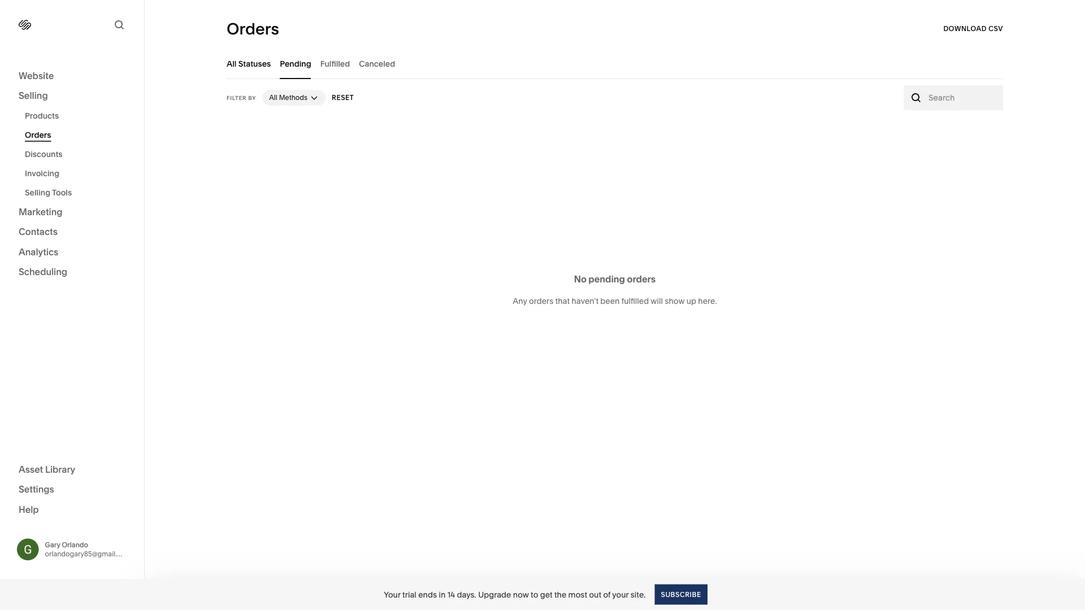 Task type: locate. For each thing, give the bounding box(es) containing it.
selling for selling
[[19, 90, 48, 101]]

will
[[651, 296, 663, 306]]

your
[[612, 590, 629, 600]]

orders down products
[[25, 130, 51, 140]]

orders up fulfilled
[[627, 274, 656, 285]]

selling down website
[[19, 90, 48, 101]]

site.
[[631, 590, 646, 600]]

0 vertical spatial all
[[227, 59, 237, 68]]

marketing link
[[19, 206, 125, 219]]

1 horizontal spatial orders
[[627, 274, 656, 285]]

selling up "marketing"
[[25, 188, 50, 198]]

trial
[[403, 590, 417, 600]]

orders right any
[[529, 296, 554, 306]]

orders up statuses
[[227, 19, 279, 38]]

statuses
[[238, 59, 271, 68]]

discounts
[[25, 150, 62, 159]]

gary
[[45, 541, 60, 549]]

asset
[[19, 464, 43, 475]]

no pending orders
[[574, 274, 656, 285]]

now
[[513, 590, 529, 600]]

selling
[[19, 90, 48, 101], [25, 188, 50, 198]]

1 vertical spatial selling
[[25, 188, 50, 198]]

orlando
[[62, 541, 88, 549]]

invoicing
[[25, 169, 59, 178]]

any
[[513, 296, 527, 306]]

tab list
[[227, 48, 1003, 79]]

scheduling link
[[19, 266, 125, 279]]

upgrade
[[478, 590, 511, 600]]

Search field
[[929, 92, 997, 104]]

methods
[[279, 94, 308, 102]]

all left the 'methods'
[[269, 94, 277, 102]]

reset
[[332, 94, 354, 102]]

orders
[[627, 274, 656, 285], [529, 296, 554, 306]]

1 vertical spatial all
[[269, 94, 277, 102]]

all left statuses
[[227, 59, 237, 68]]

1 vertical spatial orders
[[25, 130, 51, 140]]

pending button
[[280, 48, 311, 79]]

all for all statuses
[[227, 59, 237, 68]]

tools
[[52, 188, 72, 198]]

14
[[447, 590, 455, 600]]

help
[[19, 504, 39, 515]]

1 horizontal spatial all
[[269, 94, 277, 102]]

selling tools
[[25, 188, 72, 198]]

selling for selling tools
[[25, 188, 50, 198]]

fulfilled
[[622, 296, 649, 306]]

all methods button
[[262, 90, 326, 106]]

fulfilled button
[[320, 48, 350, 79]]

all
[[227, 59, 237, 68], [269, 94, 277, 102]]

0 horizontal spatial all
[[227, 59, 237, 68]]

0 horizontal spatial orders
[[529, 296, 554, 306]]

any orders that haven't been fulfilled will show up here.
[[513, 296, 717, 306]]

your trial ends in 14 days. upgrade now to get the most out of your site.
[[384, 590, 646, 600]]

download
[[944, 25, 987, 33]]

0 horizontal spatial orders
[[25, 130, 51, 140]]

haven't
[[572, 296, 599, 306]]

0 vertical spatial selling
[[19, 90, 48, 101]]

products
[[25, 111, 59, 121]]

asset library
[[19, 464, 75, 475]]

in
[[439, 590, 446, 600]]

ends
[[418, 590, 437, 600]]

marketing
[[19, 206, 63, 217]]

fulfilled
[[320, 59, 350, 68]]

orders
[[227, 19, 279, 38], [25, 130, 51, 140]]

0 vertical spatial orders
[[227, 19, 279, 38]]

download csv button
[[944, 19, 1003, 39]]

discounts link
[[25, 145, 132, 164]]

0 vertical spatial orders
[[627, 274, 656, 285]]

of
[[603, 590, 611, 600]]

asset library link
[[19, 464, 125, 477]]



Task type: vqa. For each thing, say whether or not it's contained in the screenshot.
Fulfilled button
yes



Task type: describe. For each thing, give the bounding box(es) containing it.
gary orlando orlandogary85@gmail.com
[[45, 541, 131, 558]]

settings
[[19, 484, 54, 495]]

tab list containing all statuses
[[227, 48, 1003, 79]]

your
[[384, 590, 401, 600]]

no
[[574, 274, 587, 285]]

all for all methods
[[269, 94, 277, 102]]

website
[[19, 70, 54, 81]]

pending
[[589, 274, 625, 285]]

subscribe button
[[655, 585, 708, 605]]

up
[[687, 296, 696, 306]]

show
[[665, 296, 685, 306]]

out
[[589, 590, 601, 600]]

analytics link
[[19, 246, 125, 259]]

1 vertical spatial orders
[[529, 296, 554, 306]]

selling link
[[19, 90, 125, 103]]

most
[[568, 590, 587, 600]]

library
[[45, 464, 75, 475]]

subscribe
[[661, 591, 701, 599]]

to
[[531, 590, 538, 600]]

all methods
[[269, 94, 308, 102]]

canceled
[[359, 59, 395, 68]]

csv
[[989, 25, 1003, 33]]

analytics
[[19, 246, 58, 257]]

days.
[[457, 590, 476, 600]]

contacts link
[[19, 226, 125, 239]]

that
[[555, 296, 570, 306]]

canceled button
[[359, 48, 395, 79]]

get
[[540, 590, 553, 600]]

by
[[248, 94, 256, 101]]

website link
[[19, 70, 125, 83]]

the
[[554, 590, 567, 600]]

filter by
[[227, 94, 256, 101]]

orders link
[[25, 125, 132, 145]]

been
[[601, 296, 620, 306]]

filter
[[227, 94, 247, 101]]

reset button
[[332, 88, 354, 108]]

here.
[[698, 296, 717, 306]]

orlandogary85@gmail.com
[[45, 550, 131, 558]]

all statuses button
[[227, 48, 271, 79]]

scheduling
[[19, 267, 67, 278]]

download csv
[[944, 25, 1003, 33]]

invoicing link
[[25, 164, 132, 183]]

all statuses
[[227, 59, 271, 68]]

pending
[[280, 59, 311, 68]]

products link
[[25, 106, 132, 125]]

1 horizontal spatial orders
[[227, 19, 279, 38]]

settings link
[[19, 484, 125, 497]]

help link
[[19, 504, 39, 516]]

selling tools link
[[25, 183, 132, 202]]

contacts
[[19, 226, 58, 237]]



